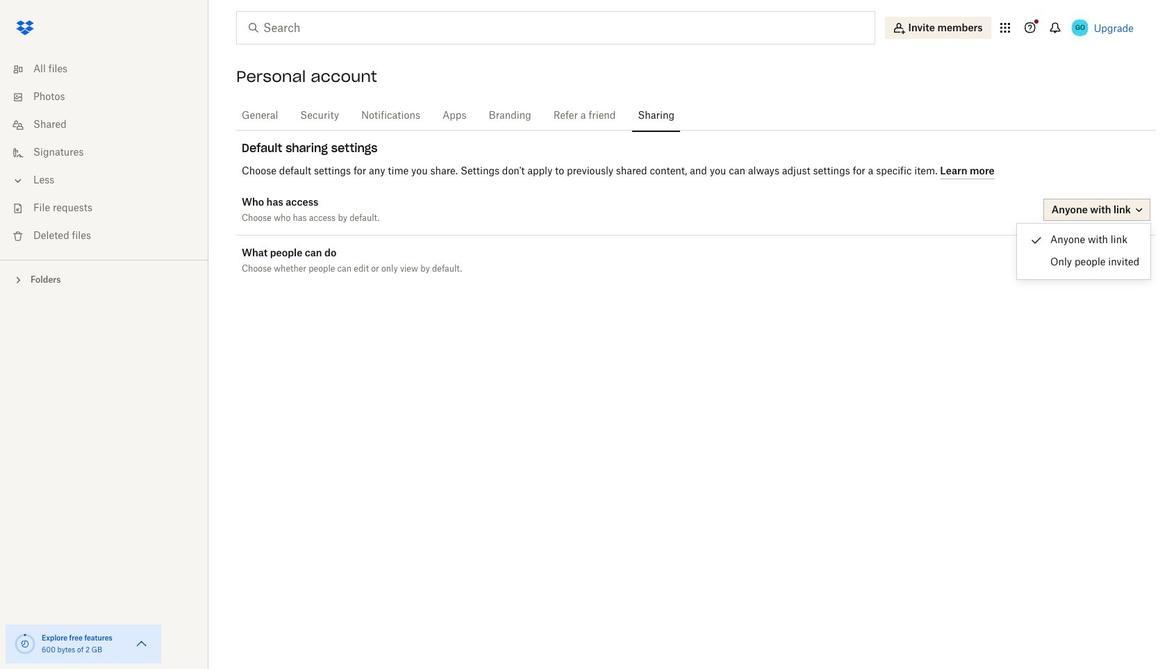Task type: locate. For each thing, give the bounding box(es) containing it.
tab list
[[236, 97, 1156, 133]]

dropbox image
[[11, 14, 39, 42]]

radio item
[[1017, 229, 1151, 252]]

less image
[[11, 174, 25, 188]]

list
[[0, 47, 208, 260]]



Task type: vqa. For each thing, say whether or not it's contained in the screenshot.
the leftmost the your
no



